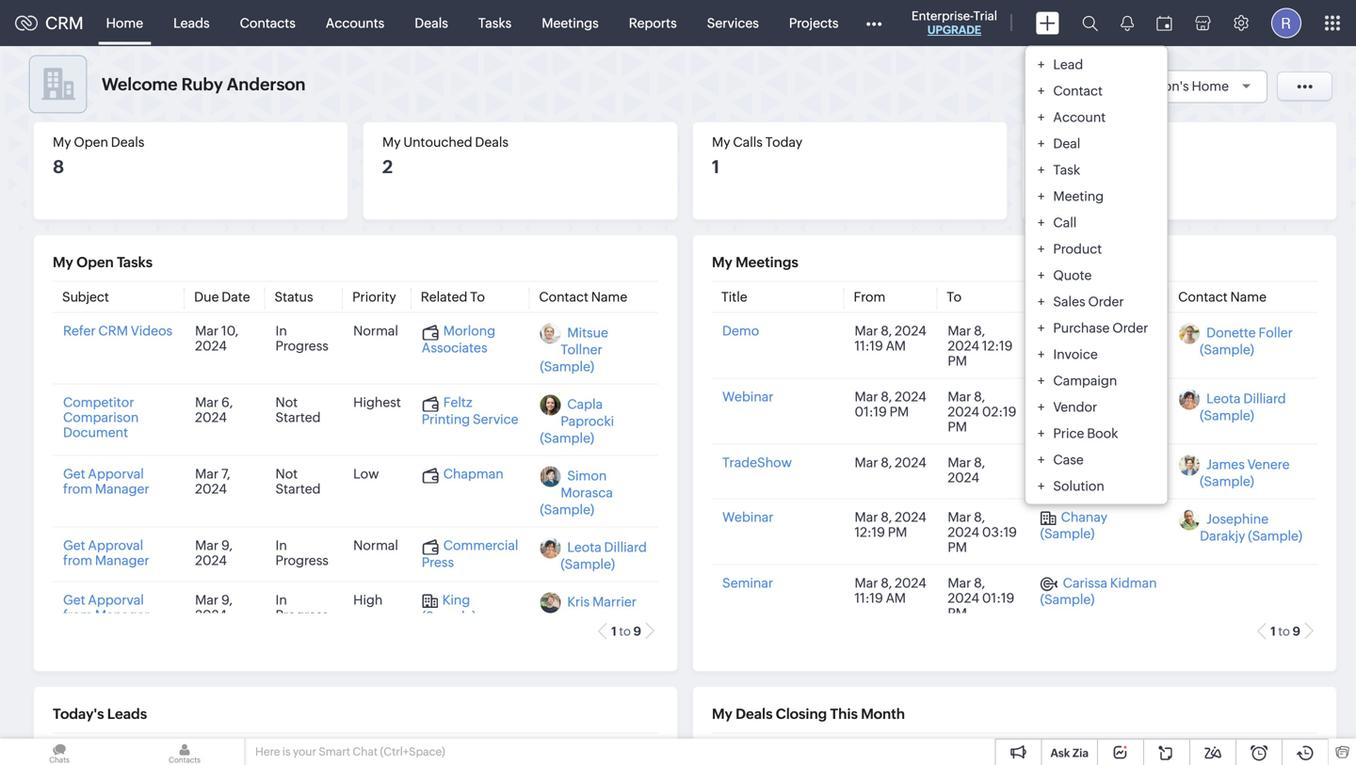 Task type: describe. For each thing, give the bounding box(es) containing it.
status link
[[275, 290, 313, 305]]

1 vertical spatial leota dilliard (sample) link
[[561, 540, 647, 572]]

welcome
[[102, 75, 178, 94]]

not started for highest
[[275, 395, 321, 425]]

0 vertical spatial tasks
[[478, 16, 512, 31]]

1 menu item from the top
[[1026, 51, 1167, 78]]

kris
[[567, 595, 590, 610]]

smart
[[319, 746, 350, 759]]

from link
[[854, 290, 886, 305]]

in progress for press
[[275, 538, 329, 568]]

manager for high
[[95, 608, 149, 623]]

deals link
[[400, 0, 463, 46]]

chapman link
[[422, 467, 504, 483]]

anderson's
[[1120, 79, 1189, 94]]

my for my open tasks
[[53, 254, 73, 271]]

chanay (sample)
[[1040, 510, 1108, 541]]

+ for + case
[[1038, 453, 1045, 468]]

+ for + price book
[[1038, 426, 1045, 441]]

pm for printing dimensions
[[948, 354, 967, 369]]

services link
[[692, 0, 774, 46]]

tradeshow link
[[722, 455, 792, 470]]

chemel link
[[1040, 455, 1110, 472]]

8
[[53, 157, 64, 177]]

2024 inside mar 10, 2024
[[195, 339, 227, 354]]

1 horizontal spatial 12:19
[[982, 339, 1013, 354]]

4 menu item from the top
[[1026, 130, 1167, 157]]

price
[[1053, 426, 1084, 441]]

leads for today's leads
[[107, 706, 147, 723]]

2024 inside mar 7, 2024
[[195, 482, 227, 497]]

+ contact
[[1038, 83, 1103, 98]]

carissa kidman (sample) link
[[1040, 576, 1157, 607]]

02:19
[[982, 405, 1017, 420]]

2 mar 8, 2024 from the left
[[948, 455, 985, 486]]

subject link
[[62, 290, 109, 305]]

started for highest
[[275, 410, 321, 425]]

mar 8, 2024 11:19 am for mar 8, 2024 12:19 pm
[[855, 324, 927, 354]]

1 horizontal spatial home
[[1192, 79, 1229, 94]]

leads for my leads 10
[[1063, 135, 1099, 150]]

associates
[[422, 340, 487, 355]]

(sample) for josephine darakjy (sample) link
[[1248, 529, 1303, 544]]

darakjy
[[1200, 529, 1246, 544]]

here is your smart chat (ctrl+space)
[[255, 746, 445, 759]]

today's
[[53, 706, 104, 723]]

(sample) inside commercial press (sample)
[[1075, 406, 1130, 421]]

0 horizontal spatial mar 8, 2024 12:19 pm
[[855, 510, 927, 540]]

9, for get apporval from manager
[[221, 593, 233, 608]]

16 menu item from the top
[[1026, 447, 1167, 473]]

refer
[[63, 324, 96, 339]]

chats image
[[0, 739, 119, 766]]

(sample) inside chanay (sample)
[[1040, 526, 1095, 541]]

here
[[255, 746, 280, 759]]

get apporval from manager link for mar 7, 2024
[[63, 467, 149, 497]]

invoice
[[1053, 347, 1098, 362]]

7 menu item from the top
[[1026, 210, 1167, 236]]

case
[[1053, 453, 1084, 468]]

order for + sales order
[[1088, 294, 1124, 309]]

1 horizontal spatial mar 8, 2024 01:19 pm
[[948, 576, 1015, 621]]

(sample) for donette foller (sample) link
[[1200, 342, 1254, 357]]

mitsue
[[567, 325, 608, 340]]

9 for my open tasks
[[633, 625, 641, 639]]

+ deal
[[1038, 136, 1081, 151]]

highest
[[353, 395, 401, 410]]

book
[[1087, 426, 1118, 441]]

apporval for mar 9, 2024
[[88, 593, 144, 608]]

contact inside menu item
[[1053, 83, 1103, 98]]

0 vertical spatial mar 8, 2024 01:19 pm
[[855, 389, 927, 420]]

feltz
[[443, 395, 472, 410]]

in for get approval from manager
[[275, 538, 287, 553]]

reports
[[629, 16, 677, 31]]

2 related to from the left
[[1039, 290, 1104, 305]]

welcome ruby anderson
[[102, 75, 306, 94]]

my leads 10
[[1042, 135, 1099, 177]]

+ sales order
[[1038, 294, 1124, 309]]

call
[[1053, 215, 1077, 230]]

1 horizontal spatial meetings
[[736, 254, 799, 271]]

service
[[473, 412, 519, 427]]

josephine darakjy (sample)
[[1200, 512, 1303, 544]]

subject
[[62, 290, 109, 305]]

10,
[[221, 324, 239, 339]]

1 vertical spatial crm
[[98, 324, 128, 339]]

order for + purchase order
[[1113, 321, 1148, 336]]

9 menu item from the top
[[1026, 262, 1167, 289]]

+ for + task
[[1038, 162, 1045, 178]]

pm for carissa kidman (sample)
[[948, 606, 967, 621]]

+ campaign
[[1038, 373, 1117, 389]]

9, for get approval from manager
[[221, 538, 233, 553]]

17 menu item from the top
[[1026, 473, 1167, 500]]

today
[[766, 135, 803, 150]]

dimensions
[[1040, 340, 1112, 355]]

search element
[[1071, 0, 1109, 46]]

deals inside 'my open deals 8'
[[111, 135, 144, 150]]

(sample) for the bottom "leota dilliard (sample)" link
[[561, 557, 615, 572]]

mar 8, 2024 03:19 pm
[[948, 510, 1017, 555]]

+ for + vendor
[[1038, 400, 1045, 415]]

profile image
[[1271, 8, 1302, 38]]

9 for my meetings
[[1293, 625, 1301, 639]]

pm left mar 8, 2024 03:19 pm
[[888, 525, 907, 540]]

(sample) down the king in the left bottom of the page
[[422, 609, 476, 624]]

+ for + product
[[1038, 242, 1045, 257]]

capla
[[567, 397, 603, 412]]

my meetings
[[712, 254, 799, 271]]

account
[[1053, 110, 1106, 125]]

in progress for (sample)
[[275, 593, 329, 623]]

2
[[382, 157, 393, 177]]

1 vertical spatial leota dilliard (sample)
[[561, 540, 647, 572]]

status
[[275, 290, 313, 305]]

am for mar 8, 2024 01:19 pm
[[886, 591, 906, 606]]

crm link
[[15, 13, 83, 33]]

15 menu item from the top
[[1026, 421, 1167, 447]]

kidman
[[1110, 576, 1157, 591]]

refer crm videos
[[63, 324, 173, 339]]

videos
[[131, 324, 173, 339]]

1 mar 8, 2024 from the left
[[855, 455, 927, 470]]

12 menu item from the top
[[1026, 341, 1167, 368]]

name for second contact name link from the right
[[591, 290, 628, 305]]

seminar link
[[722, 576, 773, 591]]

in for get apporval from manager
[[275, 593, 287, 608]]

profile element
[[1260, 0, 1313, 46]]

josephine
[[1207, 512, 1269, 527]]

not for mar 6, 2024
[[275, 395, 298, 410]]

deals left closing
[[736, 706, 773, 723]]

mar inside mar 6, 2024
[[195, 395, 219, 410]]

Other Modules field
[[854, 8, 894, 38]]

progress for press
[[275, 553, 329, 568]]

+ for + deal
[[1038, 136, 1045, 151]]

mar 9, 2024 for get approval from manager
[[195, 538, 233, 568]]

+ account
[[1038, 110, 1106, 125]]

8 menu item from the top
[[1026, 236, 1167, 262]]

+ for + sales order
[[1038, 294, 1045, 309]]

printing dimensions link
[[1040, 324, 1112, 355]]

chanay
[[1061, 510, 1108, 525]]

1 to 9 for my meetings
[[1271, 625, 1301, 639]]

printing inside feltz printing service
[[422, 412, 470, 427]]

donette
[[1207, 325, 1256, 340]]

1 horizontal spatial ruby
[[1086, 79, 1117, 94]]

approval
[[88, 538, 143, 553]]

+ invoice
[[1038, 347, 1098, 362]]

get approval from manager
[[63, 538, 149, 568]]

pm left mar 8, 2024 02:19 pm
[[890, 405, 909, 420]]

2 menu item from the top
[[1026, 78, 1167, 104]]

commercial press (sample)
[[1040, 389, 1136, 421]]

leota for the bottom "leota dilliard (sample)" link
[[567, 540, 602, 555]]

commercial press (sample) link
[[1040, 389, 1136, 421]]

+ lead
[[1038, 57, 1083, 72]]

+ for + call
[[1038, 215, 1045, 230]]

0 vertical spatial leota dilliard (sample)
[[1200, 391, 1286, 423]]

tasks link
[[463, 0, 527, 46]]

11:19 for mar 8, 2024 01:19 pm
[[855, 591, 883, 606]]

create menu element
[[1025, 0, 1071, 46]]

tradeshow
[[722, 455, 792, 470]]

get for high
[[63, 593, 85, 608]]

1 vertical spatial 12:19
[[855, 525, 885, 540]]

this
[[830, 706, 858, 723]]

0 horizontal spatial ruby
[[181, 75, 223, 94]]

03:19
[[982, 525, 1017, 540]]

0 vertical spatial crm
[[45, 13, 83, 33]]

your
[[293, 746, 316, 759]]

priority
[[352, 290, 396, 305]]

my for my untouched deals 2
[[382, 135, 401, 150]]

8, inside mar 8, 2024 03:19 pm
[[974, 510, 985, 525]]

in for refer crm videos
[[275, 324, 287, 339]]

meetings link
[[527, 0, 614, 46]]

2024 inside mar 8, 2024 03:19 pm
[[948, 525, 980, 540]]

leota for top "leota dilliard (sample)" link
[[1207, 391, 1241, 406]]

1 contact name link from the left
[[539, 290, 628, 305]]

ask zia
[[1051, 747, 1089, 760]]

0 vertical spatial 01:19
[[855, 405, 887, 420]]

mar inside mar 10, 2024
[[195, 324, 219, 339]]

signals image
[[1121, 15, 1134, 31]]

to for first related to link from right
[[1089, 290, 1104, 305]]

am for mar 8, 2024 12:19 pm
[[886, 339, 906, 354]]

commercial for commercial press
[[443, 538, 518, 553]]

from for high
[[63, 608, 92, 623]]

search image
[[1082, 15, 1098, 31]]

contact name for 2nd contact name link
[[1178, 290, 1267, 305]]

due
[[194, 290, 219, 305]]

document
[[63, 425, 128, 440]]

deals inside my untouched deals 2
[[475, 135, 509, 150]]

king
[[442, 593, 470, 608]]

contacts image
[[125, 739, 244, 766]]

morlong
[[443, 324, 496, 339]]

press for commercial press (sample)
[[1040, 406, 1073, 421]]

projects link
[[774, 0, 854, 46]]

chat
[[353, 746, 378, 759]]

capla paprocki (sample)
[[540, 397, 614, 446]]



Task type: vqa. For each thing, say whether or not it's contained in the screenshot.
the Users and Control
no



Task type: locate. For each thing, give the bounding box(es) containing it.
leads
[[173, 16, 210, 31], [1063, 135, 1099, 150], [107, 706, 147, 723]]

open for deals
[[74, 135, 108, 150]]

to
[[470, 290, 485, 305], [947, 290, 962, 305], [1089, 290, 1104, 305]]

get
[[63, 467, 85, 482], [63, 538, 85, 553], [63, 593, 85, 608]]

morasca
[[561, 486, 613, 501]]

(sample) down "morasca"
[[540, 502, 594, 518]]

enterprise-trial upgrade
[[912, 9, 997, 36]]

demo
[[722, 324, 759, 339]]

name up donette
[[1231, 290, 1267, 305]]

3 to from the left
[[1089, 290, 1104, 305]]

press up price
[[1040, 406, 1073, 421]]

0 horizontal spatial related to link
[[421, 290, 485, 305]]

(sample) inside the mitsue tollner (sample)
[[540, 359, 594, 374]]

0 vertical spatial get
[[63, 467, 85, 482]]

0 vertical spatial apporval
[[88, 467, 144, 482]]

0 vertical spatial leota dilliard (sample) link
[[1200, 391, 1286, 423]]

am
[[886, 339, 906, 354], [886, 591, 906, 606]]

month
[[861, 706, 905, 723]]

0 horizontal spatial related to
[[421, 290, 485, 305]]

not started left low
[[275, 467, 321, 497]]

mar inside mar 8, 2024 03:19 pm
[[948, 510, 971, 525]]

deals right untouched
[[475, 135, 509, 150]]

get apporval from manager link down get approval from manager
[[63, 593, 149, 623]]

commercial inside commercial press (sample)
[[1061, 389, 1136, 405]]

13 menu item from the top
[[1026, 368, 1167, 394]]

0 vertical spatial webinar
[[722, 389, 774, 405]]

from
[[854, 290, 886, 305]]

mar 7, 2024
[[195, 467, 230, 497]]

1 apporval from the top
[[88, 467, 144, 482]]

pm down mar 8, 2024 03:19 pm
[[948, 606, 967, 621]]

8, inside mar 8, 2024 02:19 pm
[[974, 389, 985, 405]]

my up 10
[[1042, 135, 1060, 150]]

related for 1st related to link
[[421, 290, 467, 305]]

(sample) up james
[[1200, 408, 1254, 423]]

contact name up donette
[[1178, 290, 1267, 305]]

normal down priority link
[[353, 324, 398, 339]]

0 horizontal spatial name
[[591, 290, 628, 305]]

normal for morlong associates
[[353, 324, 398, 339]]

9,
[[221, 538, 233, 553], [221, 593, 233, 608]]

my left closing
[[712, 706, 733, 723]]

1 vertical spatial dilliard
[[604, 540, 647, 555]]

+ left invoice
[[1038, 347, 1045, 362]]

(sample) inside capla paprocki (sample)
[[540, 431, 594, 446]]

from inside get approval from manager
[[63, 553, 92, 568]]

9 + from the top
[[1038, 268, 1045, 283]]

1 progress from the top
[[275, 339, 329, 354]]

king (sample) link
[[422, 593, 476, 624]]

related to link
[[421, 290, 485, 305], [1039, 290, 1104, 305]]

commercial up the king in the left bottom of the page
[[443, 538, 518, 553]]

1 get apporval from manager from the top
[[63, 467, 149, 497]]

1 vertical spatial normal
[[353, 538, 398, 553]]

1 vertical spatial 01:19
[[982, 591, 1015, 606]]

(sample) down the kris
[[561, 612, 615, 627]]

11 menu item from the top
[[1026, 315, 1167, 341]]

competitor
[[63, 395, 134, 410]]

king (sample)
[[422, 593, 476, 624]]

2 get from the top
[[63, 538, 85, 553]]

2 in from the top
[[275, 538, 287, 553]]

1 to from the left
[[619, 625, 631, 639]]

ask
[[1051, 747, 1070, 760]]

2 9 from the left
[[1293, 625, 1301, 639]]

+ for + campaign
[[1038, 373, 1045, 389]]

1 horizontal spatial to
[[1278, 625, 1290, 639]]

contact name
[[539, 290, 628, 305], [1178, 290, 1267, 305]]

1 for my meetings
[[1271, 625, 1276, 639]]

0 vertical spatial mar 8, 2024 12:19 pm
[[948, 324, 1013, 369]]

(sample) inside simon morasca (sample)
[[540, 502, 594, 518]]

meetings up the title
[[736, 254, 799, 271]]

0 horizontal spatial to
[[619, 625, 631, 639]]

2 vertical spatial in progress
[[275, 593, 329, 623]]

+ left task at the right of the page
[[1038, 162, 1045, 178]]

menu item
[[1026, 51, 1167, 78], [1026, 78, 1167, 104], [1026, 104, 1167, 130], [1026, 130, 1167, 157], [1026, 157, 1167, 183], [1026, 183, 1167, 210], [1026, 210, 1167, 236], [1026, 236, 1167, 262], [1026, 262, 1167, 289], [1026, 289, 1167, 315], [1026, 315, 1167, 341], [1026, 341, 1167, 368], [1026, 368, 1167, 394], [1026, 394, 1167, 421], [1026, 421, 1167, 447], [1026, 447, 1167, 473], [1026, 473, 1167, 500]]

mar inside mar 8, 2024
[[948, 455, 971, 470]]

sales
[[1053, 294, 1086, 309]]

2 mar 9, 2024 from the top
[[195, 593, 233, 623]]

not started for low
[[275, 467, 321, 497]]

(sample) up the kris
[[561, 557, 615, 572]]

0 vertical spatial 11:19
[[855, 339, 883, 354]]

commercial press link
[[422, 538, 518, 570]]

pm left 03:19
[[948, 540, 967, 555]]

webinar down demo link
[[722, 389, 774, 405]]

related to down quote
[[1039, 290, 1104, 305]]

1 mar 8, 2024 11:19 am from the top
[[855, 324, 927, 354]]

0 horizontal spatial contact name
[[539, 290, 628, 305]]

get down get approval from manager
[[63, 593, 85, 608]]

0 horizontal spatial mar 8, 2024
[[855, 455, 927, 470]]

1 11:19 from the top
[[855, 339, 883, 354]]

0 vertical spatial get apporval from manager
[[63, 467, 149, 497]]

accounts
[[326, 16, 385, 31]]

manager for normal
[[95, 553, 149, 568]]

(sample) for "mitsue tollner (sample)" link
[[540, 359, 594, 374]]

commercial down campaign
[[1061, 389, 1136, 405]]

dilliard down donette foller (sample) link
[[1244, 391, 1286, 406]]

2 horizontal spatial to
[[1089, 290, 1104, 305]]

(sample) for james venere (sample) link
[[1200, 474, 1254, 489]]

leota dilliard (sample) up marrier
[[561, 540, 647, 572]]

+ for + lead
[[1038, 57, 1045, 72]]

deal
[[1053, 136, 1081, 151]]

get inside get approval from manager
[[63, 538, 85, 553]]

2 vertical spatial manager
[[95, 608, 149, 623]]

date
[[222, 290, 250, 305]]

press
[[1040, 406, 1073, 421], [422, 555, 454, 570]]

2 am from the top
[[886, 591, 906, 606]]

1 horizontal spatial leota dilliard (sample) link
[[1200, 391, 1286, 423]]

0 vertical spatial not
[[275, 395, 298, 410]]

+ for + account
[[1038, 110, 1045, 125]]

calendar image
[[1157, 16, 1173, 31]]

simon
[[567, 469, 607, 484]]

progress
[[275, 339, 329, 354], [275, 553, 329, 568], [275, 608, 329, 623]]

0 vertical spatial leota
[[1207, 391, 1241, 406]]

leota down "morasca"
[[567, 540, 602, 555]]

+ left quote
[[1038, 268, 1045, 283]]

2 contact name link from the left
[[1178, 290, 1267, 305]]

+ for + solution
[[1038, 479, 1045, 494]]

leads inside my leads 10
[[1063, 135, 1099, 150]]

3 from from the top
[[63, 608, 92, 623]]

2 to from the left
[[1278, 625, 1290, 639]]

+ left the case on the bottom right of page
[[1038, 453, 1045, 468]]

mar 9, 2024 for get apporval from manager
[[195, 593, 233, 623]]

my inside my leads 10
[[1042, 135, 1060, 150]]

mar 8, 2024 12:19 pm down to link
[[948, 324, 1013, 369]]

2 vertical spatial progress
[[275, 608, 329, 623]]

1 in progress from the top
[[275, 324, 329, 354]]

1 contact name from the left
[[539, 290, 628, 305]]

5 menu item from the top
[[1026, 157, 1167, 183]]

2 contact name from the left
[[1178, 290, 1267, 305]]

1 vertical spatial mar 8, 2024 12:19 pm
[[855, 510, 927, 540]]

+ price book
[[1038, 426, 1118, 441]]

get apporval from manager for mar 7, 2024
[[63, 467, 149, 497]]

1 horizontal spatial contact name
[[1178, 290, 1267, 305]]

my inside 'my open deals 8'
[[53, 135, 71, 150]]

2 apporval from the top
[[88, 593, 144, 608]]

2 progress from the top
[[275, 553, 329, 568]]

order right purchase
[[1113, 321, 1148, 336]]

1 for my open tasks
[[611, 625, 617, 639]]

leota dilliard (sample) up james
[[1200, 391, 1286, 423]]

mar 8, 2024 02:19 pm
[[948, 389, 1017, 435]]

dilliard for the bottom "leota dilliard (sample)" link
[[604, 540, 647, 555]]

3 + from the top
[[1038, 110, 1045, 125]]

(sample) down chanay
[[1040, 526, 1095, 541]]

home up welcome at the left of page
[[106, 16, 143, 31]]

to for my open tasks
[[619, 625, 631, 639]]

contact up mitsue
[[539, 290, 589, 305]]

apporval for mar 7, 2024
[[88, 467, 144, 482]]

14 menu item from the top
[[1026, 394, 1167, 421]]

1 vertical spatial in progress
[[275, 538, 329, 568]]

leota dilliard (sample) link up marrier
[[561, 540, 647, 572]]

related up morlong
[[421, 290, 467, 305]]

mar
[[195, 324, 219, 339], [855, 324, 878, 339], [948, 324, 971, 339], [855, 389, 878, 405], [948, 389, 971, 405], [195, 395, 219, 410], [855, 455, 878, 470], [948, 455, 971, 470], [195, 467, 219, 482], [855, 510, 878, 525], [948, 510, 971, 525], [195, 538, 219, 553], [855, 576, 878, 591], [948, 576, 971, 591], [195, 593, 219, 608]]

2 manager from the top
[[95, 553, 149, 568]]

mar 8, 2024 11:19 am
[[855, 324, 927, 354], [855, 576, 927, 606]]

1 from from the top
[[63, 482, 92, 497]]

+ for + invoice
[[1038, 347, 1045, 362]]

6 + from the top
[[1038, 189, 1045, 204]]

1 get apporval from manager link from the top
[[63, 467, 149, 497]]

my up 8
[[53, 135, 71, 150]]

0 vertical spatial not started
[[275, 395, 321, 425]]

from for low
[[63, 482, 92, 497]]

0 vertical spatial from
[[63, 482, 92, 497]]

title link
[[721, 290, 747, 305]]

+ vendor
[[1038, 400, 1097, 415]]

leads right today's
[[107, 706, 147, 723]]

2 vertical spatial from
[[63, 608, 92, 623]]

order up + purchase order
[[1088, 294, 1124, 309]]

1 not started from the top
[[275, 395, 321, 425]]

(ctrl+space)
[[380, 746, 445, 759]]

related down + quote
[[1039, 290, 1086, 305]]

2 in progress from the top
[[275, 538, 329, 568]]

1 horizontal spatial leads
[[173, 16, 210, 31]]

mar 8, 2024
[[855, 455, 927, 470], [948, 455, 985, 486]]

0 vertical spatial 12:19
[[982, 339, 1013, 354]]

accounts link
[[311, 0, 400, 46]]

press inside commercial press
[[422, 555, 454, 570]]

2024 inside mar 6, 2024
[[195, 410, 227, 425]]

1 related to link from the left
[[421, 290, 485, 305]]

deals left tasks link
[[415, 16, 448, 31]]

0 vertical spatial home
[[106, 16, 143, 31]]

(sample) inside kris marrier (sample)
[[561, 612, 615, 627]]

1 related from the left
[[421, 290, 467, 305]]

(sample) for capla paprocki (sample) link
[[540, 431, 594, 446]]

+ up + vendor
[[1038, 373, 1045, 389]]

apporval down document at bottom
[[88, 467, 144, 482]]

contacts link
[[225, 0, 311, 46]]

(sample) inside "carissa kidman (sample)"
[[1040, 592, 1095, 607]]

printing dimensions
[[1040, 324, 1112, 355]]

1 vertical spatial press
[[422, 555, 454, 570]]

+ up + call
[[1038, 189, 1045, 204]]

10 menu item from the top
[[1026, 289, 1167, 315]]

my deals closing this month
[[712, 706, 905, 723]]

2 to from the left
[[947, 290, 962, 305]]

webinar for mar 8, 2024 01:19 pm
[[722, 389, 774, 405]]

james
[[1207, 457, 1245, 472]]

0 horizontal spatial crm
[[45, 13, 83, 33]]

open
[[74, 135, 108, 150], [76, 254, 114, 271]]

3 get from the top
[[63, 593, 85, 608]]

2 vertical spatial in
[[275, 593, 287, 608]]

mar inside mar 8, 2024 02:19 pm
[[948, 389, 971, 405]]

0 vertical spatial 9,
[[221, 538, 233, 553]]

venere
[[1248, 457, 1290, 472]]

task
[[1053, 162, 1080, 178]]

0 horizontal spatial contact
[[539, 290, 589, 305]]

17 + from the top
[[1038, 479, 1045, 494]]

1 vertical spatial open
[[76, 254, 114, 271]]

press inside commercial press (sample)
[[1040, 406, 1073, 421]]

1 not from the top
[[275, 395, 298, 410]]

pm for commercial press (sample)
[[948, 420, 967, 435]]

pm for chanay (sample)
[[948, 540, 967, 555]]

1 vertical spatial leads
[[1063, 135, 1099, 150]]

16 + from the top
[[1038, 453, 1045, 468]]

0 horizontal spatial to
[[470, 290, 485, 305]]

kris marrier (sample)
[[561, 595, 637, 627]]

2 normal from the top
[[353, 538, 398, 553]]

manager inside get approval from manager
[[95, 553, 149, 568]]

1 horizontal spatial leota dilliard (sample)
[[1200, 391, 1286, 423]]

contacts
[[240, 16, 296, 31]]

1 am from the top
[[886, 339, 906, 354]]

kris marrier (sample) link
[[561, 595, 637, 627]]

1 manager from the top
[[95, 482, 149, 497]]

my calls today 1
[[712, 135, 803, 177]]

contact for second contact name link from the right
[[539, 290, 589, 305]]

related for first related to link from right
[[1039, 290, 1086, 305]]

(sample) for top "leota dilliard (sample)" link
[[1200, 408, 1254, 423]]

webinar link for 12:19
[[722, 510, 774, 525]]

0 vertical spatial started
[[275, 410, 321, 425]]

1 vertical spatial manager
[[95, 553, 149, 568]]

2 9, from the top
[[221, 593, 233, 608]]

signals element
[[1109, 0, 1145, 46]]

1 vertical spatial am
[[886, 591, 906, 606]]

1 horizontal spatial to
[[947, 290, 962, 305]]

(sample) inside james venere (sample)
[[1200, 474, 1254, 489]]

james venere (sample)
[[1200, 457, 1290, 489]]

+ left call
[[1038, 215, 1045, 230]]

started right 6,
[[275, 410, 321, 425]]

2 1 to 9 from the left
[[1271, 625, 1301, 639]]

started
[[275, 410, 321, 425], [275, 482, 321, 497]]

contact up account
[[1053, 83, 1103, 98]]

11 + from the top
[[1038, 321, 1045, 336]]

ruby anderson's home link
[[1086, 79, 1257, 94]]

3 manager from the top
[[95, 608, 149, 623]]

press up the king in the left bottom of the page
[[422, 555, 454, 570]]

7 + from the top
[[1038, 215, 1045, 230]]

1 9 from the left
[[633, 625, 641, 639]]

my for my deals closing this month
[[712, 706, 733, 723]]

not right 6,
[[275, 395, 298, 410]]

0 horizontal spatial dilliard
[[604, 540, 647, 555]]

webinar for mar 8, 2024 12:19 pm
[[722, 510, 774, 525]]

1 vertical spatial mar 8, 2024 11:19 am
[[855, 576, 927, 606]]

1 horizontal spatial 9
[[1293, 625, 1301, 639]]

get apporval from manager link down document at bottom
[[63, 467, 149, 497]]

0 horizontal spatial mar 8, 2024 01:19 pm
[[855, 389, 927, 420]]

1 vertical spatial mar 8, 2024 01:19 pm
[[948, 576, 1015, 621]]

lead
[[1053, 57, 1083, 72]]

meetings right tasks link
[[542, 16, 599, 31]]

pm
[[948, 354, 967, 369], [890, 405, 909, 420], [948, 420, 967, 435], [888, 525, 907, 540], [948, 540, 967, 555], [948, 606, 967, 621]]

0 horizontal spatial meetings
[[542, 16, 599, 31]]

2 + from the top
[[1038, 83, 1045, 98]]

my up 2
[[382, 135, 401, 150]]

(sample) down tollner
[[540, 359, 594, 374]]

(sample) inside josephine darakjy (sample)
[[1248, 529, 1303, 544]]

to for 1st related to link
[[470, 290, 485, 305]]

+ left sales
[[1038, 294, 1045, 309]]

get for low
[[63, 467, 85, 482]]

my inside my calls today 1
[[712, 135, 730, 150]]

0 vertical spatial order
[[1088, 294, 1124, 309]]

mar inside mar 7, 2024
[[195, 467, 219, 482]]

normal up high
[[353, 538, 398, 553]]

0 vertical spatial normal
[[353, 324, 398, 339]]

1 + from the top
[[1038, 57, 1045, 72]]

pm inside mar 8, 2024 03:19 pm
[[948, 540, 967, 555]]

(sample) down donette
[[1200, 342, 1254, 357]]

1 horizontal spatial related to
[[1039, 290, 1104, 305]]

1 webinar from the top
[[722, 389, 774, 405]]

2 started from the top
[[275, 482, 321, 497]]

2024
[[895, 324, 927, 339], [195, 339, 227, 354], [948, 339, 980, 354], [895, 389, 927, 405], [948, 405, 980, 420], [195, 410, 227, 425], [895, 455, 927, 470], [948, 470, 980, 486], [195, 482, 227, 497], [895, 510, 927, 525], [948, 525, 980, 540], [195, 553, 227, 568], [895, 576, 927, 591], [948, 591, 980, 606], [195, 608, 227, 623]]

(sample) for kris marrier (sample) link
[[561, 612, 615, 627]]

my left calls
[[712, 135, 730, 150]]

0 horizontal spatial contact name link
[[539, 290, 628, 305]]

related to link up morlong
[[421, 290, 485, 305]]

+ down + case
[[1038, 479, 1045, 494]]

1 vertical spatial meetings
[[736, 254, 799, 271]]

+
[[1038, 57, 1045, 72], [1038, 83, 1045, 98], [1038, 110, 1045, 125], [1038, 136, 1045, 151], [1038, 162, 1045, 178], [1038, 189, 1045, 204], [1038, 215, 1045, 230], [1038, 242, 1045, 257], [1038, 268, 1045, 283], [1038, 294, 1045, 309], [1038, 321, 1045, 336], [1038, 347, 1045, 362], [1038, 373, 1045, 389], [1038, 400, 1045, 415], [1038, 426, 1045, 441], [1038, 453, 1045, 468], [1038, 479, 1045, 494]]

capla paprocki (sample) link
[[540, 397, 614, 446]]

open up subject link on the top
[[76, 254, 114, 271]]

0 horizontal spatial related
[[421, 290, 467, 305]]

10 + from the top
[[1038, 294, 1045, 309]]

2 mar 8, 2024 11:19 am from the top
[[855, 576, 927, 606]]

get for normal
[[63, 538, 85, 553]]

1 started from the top
[[275, 410, 321, 425]]

1 vertical spatial tasks
[[117, 254, 153, 271]]

(sample) down carissa
[[1040, 592, 1095, 607]]

2 name from the left
[[1231, 290, 1267, 305]]

1 vertical spatial started
[[275, 482, 321, 497]]

(sample) down paprocki
[[540, 431, 594, 446]]

name up mitsue
[[591, 290, 628, 305]]

my for my open deals 8
[[53, 135, 71, 150]]

0 horizontal spatial leads
[[107, 706, 147, 723]]

1 horizontal spatial 01:19
[[982, 591, 1015, 606]]

my inside my untouched deals 2
[[382, 135, 401, 150]]

0 vertical spatial press
[[1040, 406, 1073, 421]]

meeting
[[1053, 189, 1104, 204]]

6 menu item from the top
[[1026, 183, 1167, 210]]

+ quote
[[1038, 268, 1092, 283]]

2 horizontal spatial leads
[[1063, 135, 1099, 150]]

1 vertical spatial mar 9, 2024
[[195, 593, 233, 623]]

0 horizontal spatial commercial
[[443, 538, 518, 553]]

0 vertical spatial mar 9, 2024
[[195, 538, 233, 568]]

commercial
[[1061, 389, 1136, 405], [443, 538, 518, 553]]

not for mar 7, 2024
[[275, 467, 298, 482]]

8 + from the top
[[1038, 242, 1045, 257]]

webinar link for 01:19
[[722, 389, 774, 405]]

1 horizontal spatial leota
[[1207, 391, 1241, 406]]

1 vertical spatial order
[[1113, 321, 1148, 336]]

printing down feltz
[[422, 412, 470, 427]]

ruby up account
[[1086, 79, 1117, 94]]

1 vertical spatial webinar link
[[722, 510, 774, 525]]

1 vertical spatial from
[[63, 553, 92, 568]]

pm inside mar 8, 2024 02:19 pm
[[948, 420, 967, 435]]

0 vertical spatial manager
[[95, 482, 149, 497]]

+ solution
[[1038, 479, 1105, 494]]

1 name from the left
[[591, 290, 628, 305]]

contact name for second contact name link from the right
[[539, 290, 628, 305]]

contact up donette
[[1178, 290, 1228, 305]]

progress for associates
[[275, 339, 329, 354]]

tasks right deals link
[[478, 16, 512, 31]]

1 related to from the left
[[421, 290, 485, 305]]

started left low
[[275, 482, 321, 497]]

+ left vendor
[[1038, 400, 1045, 415]]

(sample) up book
[[1075, 406, 1130, 421]]

0 vertical spatial printing
[[1062, 324, 1110, 339]]

mar 8, 2024 11:19 am for mar 8, 2024 01:19 pm
[[855, 576, 927, 606]]

1 vertical spatial leota
[[567, 540, 602, 555]]

ruby down leads link
[[181, 75, 223, 94]]

1 get from the top
[[63, 467, 85, 482]]

12 + from the top
[[1038, 347, 1045, 362]]

3 progress from the top
[[275, 608, 329, 623]]

3 menu item from the top
[[1026, 104, 1167, 130]]

open for tasks
[[76, 254, 114, 271]]

get apporval from manager down get approval from manager
[[63, 593, 149, 623]]

commercial for commercial press (sample)
[[1061, 389, 1136, 405]]

normal for commercial press
[[353, 538, 398, 553]]

13 + from the top
[[1038, 373, 1045, 389]]

solution
[[1053, 479, 1105, 494]]

+ for + contact
[[1038, 83, 1045, 98]]

1 1 to 9 from the left
[[611, 625, 641, 639]]

related to up morlong
[[421, 290, 485, 305]]

commercial inside commercial press
[[443, 538, 518, 553]]

projects
[[789, 16, 839, 31]]

0 vertical spatial leads
[[173, 16, 210, 31]]

3 in from the top
[[275, 593, 287, 608]]

donette foller (sample)
[[1200, 325, 1293, 357]]

meetings
[[542, 16, 599, 31], [736, 254, 799, 271]]

feltz printing service
[[422, 395, 519, 427]]

chanay (sample) link
[[1040, 510, 1108, 541]]

from for normal
[[63, 553, 92, 568]]

+ left lead
[[1038, 57, 1045, 72]]

my open tasks
[[53, 254, 153, 271]]

2 horizontal spatial contact
[[1178, 290, 1228, 305]]

zia
[[1073, 747, 1089, 760]]

mar 8, 2024 12:19 pm left mar 8, 2024 03:19 pm
[[855, 510, 927, 540]]

1 horizontal spatial 1 to 9
[[1271, 625, 1301, 639]]

press for commercial press
[[422, 555, 454, 570]]

open inside 'my open deals 8'
[[74, 135, 108, 150]]

+ down + lead at the top right of the page
[[1038, 83, 1045, 98]]

1 9, from the top
[[221, 538, 233, 553]]

webinar link down tradeshow link
[[722, 510, 774, 525]]

my up subject link on the top
[[53, 254, 73, 271]]

5 + from the top
[[1038, 162, 1045, 178]]

leads down account
[[1063, 135, 1099, 150]]

untouched
[[403, 135, 472, 150]]

0 horizontal spatial leota dilliard (sample) link
[[561, 540, 647, 572]]

+ for + meeting
[[1038, 189, 1045, 204]]

leads up welcome ruby anderson
[[173, 16, 210, 31]]

1 to 9 for my open tasks
[[611, 625, 641, 639]]

seminar
[[722, 576, 773, 591]]

1 inside my calls today 1
[[712, 157, 720, 177]]

1 vertical spatial 9,
[[221, 593, 233, 608]]

my for my meetings
[[712, 254, 733, 271]]

11:19 for mar 8, 2024 12:19 pm
[[855, 339, 883, 354]]

+ for + purchase order
[[1038, 321, 1045, 336]]

to link
[[947, 290, 962, 305]]

deals down welcome at the left of page
[[111, 135, 144, 150]]

not right the 7,
[[275, 467, 298, 482]]

to for my meetings
[[1278, 625, 1290, 639]]

2024 inside mar 8, 2024 02:19 pm
[[948, 405, 980, 420]]

1
[[712, 157, 720, 177], [611, 625, 617, 639], [1271, 625, 1276, 639]]

0 vertical spatial dilliard
[[1244, 391, 1286, 406]]

create menu image
[[1036, 12, 1060, 34]]

0 horizontal spatial tasks
[[117, 254, 153, 271]]

get apporval from manager link for mar 9, 2024
[[63, 593, 149, 623]]

my for my calls today 1
[[712, 135, 730, 150]]

0 horizontal spatial press
[[422, 555, 454, 570]]

open down welcome at the left of page
[[74, 135, 108, 150]]

leota dilliard (sample) link up james
[[1200, 391, 1286, 423]]

1 horizontal spatial dilliard
[[1244, 391, 1286, 406]]

my up the title
[[712, 254, 733, 271]]

1 vertical spatial webinar
[[722, 510, 774, 525]]

1 mar 9, 2024 from the top
[[195, 538, 233, 568]]

dilliard for top "leota dilliard (sample)" link
[[1244, 391, 1286, 406]]

deals inside deals link
[[415, 16, 448, 31]]

get apporval from manager down document at bottom
[[63, 467, 149, 497]]

(sample) inside 'donette foller (sample)'
[[1200, 342, 1254, 357]]

contact name link up donette
[[1178, 290, 1267, 305]]

manager for low
[[95, 482, 149, 497]]

get apporval from manager for mar 9, 2024
[[63, 593, 149, 623]]

trial
[[973, 9, 997, 23]]

2 related from the left
[[1039, 290, 1086, 305]]

progress for (sample)
[[275, 608, 329, 623]]

reports link
[[614, 0, 692, 46]]

2 get apporval from manager from the top
[[63, 593, 149, 623]]

1 webinar link from the top
[[722, 389, 774, 405]]

apporval down get approval from manager
[[88, 593, 144, 608]]

+ up + invoice
[[1038, 321, 1045, 336]]

is
[[282, 746, 291, 759]]

started for low
[[275, 482, 321, 497]]

mar 8, 2024 12:19 pm
[[948, 324, 1013, 369], [855, 510, 927, 540]]

0 vertical spatial in
[[275, 324, 287, 339]]

0 vertical spatial commercial
[[1061, 389, 1136, 405]]

my open deals 8
[[53, 135, 144, 177]]

1 to from the left
[[470, 290, 485, 305]]

4 + from the top
[[1038, 136, 1045, 151]]

1 horizontal spatial related
[[1039, 290, 1086, 305]]

2 webinar link from the top
[[722, 510, 774, 525]]

logo image
[[15, 16, 38, 31]]

purchase
[[1053, 321, 1110, 336]]

0 vertical spatial am
[[886, 339, 906, 354]]

2 webinar from the top
[[722, 510, 774, 525]]

2 not started from the top
[[275, 467, 321, 497]]

mar 8, 2024 01:19 pm down mar 8, 2024 03:19 pm
[[948, 576, 1015, 621]]

2 11:19 from the top
[[855, 591, 883, 606]]

not started right 6,
[[275, 395, 321, 425]]

14 + from the top
[[1038, 400, 1045, 415]]

my for my leads 10
[[1042, 135, 1060, 150]]

1 normal from the top
[[353, 324, 398, 339]]

morlong associates link
[[422, 324, 496, 355]]

crm right logo
[[45, 13, 83, 33]]

1 horizontal spatial commercial
[[1061, 389, 1136, 405]]

mar 6, 2024
[[195, 395, 233, 425]]

home right anderson's
[[1192, 79, 1229, 94]]

2 from from the top
[[63, 553, 92, 568]]

to right from
[[947, 290, 962, 305]]

2 horizontal spatial 1
[[1271, 625, 1276, 639]]

get left approval
[[63, 538, 85, 553]]

printing inside 'printing dimensions'
[[1062, 324, 1110, 339]]

printing up dimensions on the right of page
[[1062, 324, 1110, 339]]

(sample) for simon morasca (sample) 'link'
[[540, 502, 594, 518]]

quote
[[1053, 268, 1092, 283]]

home link
[[91, 0, 158, 46]]

+ for + quote
[[1038, 268, 1045, 283]]

15 + from the top
[[1038, 426, 1045, 441]]

in progress for associates
[[275, 324, 329, 354]]

paprocki
[[561, 414, 614, 429]]

title
[[721, 290, 747, 305]]

2 related to link from the left
[[1039, 290, 1104, 305]]

2 not from the top
[[275, 467, 298, 482]]

2 vertical spatial get
[[63, 593, 85, 608]]

1 horizontal spatial contact name link
[[1178, 290, 1267, 305]]

campaign
[[1053, 373, 1117, 389]]

0 horizontal spatial 1 to 9
[[611, 625, 641, 639]]

contact for 2nd contact name link
[[1178, 290, 1228, 305]]

1 in from the top
[[275, 324, 287, 339]]



